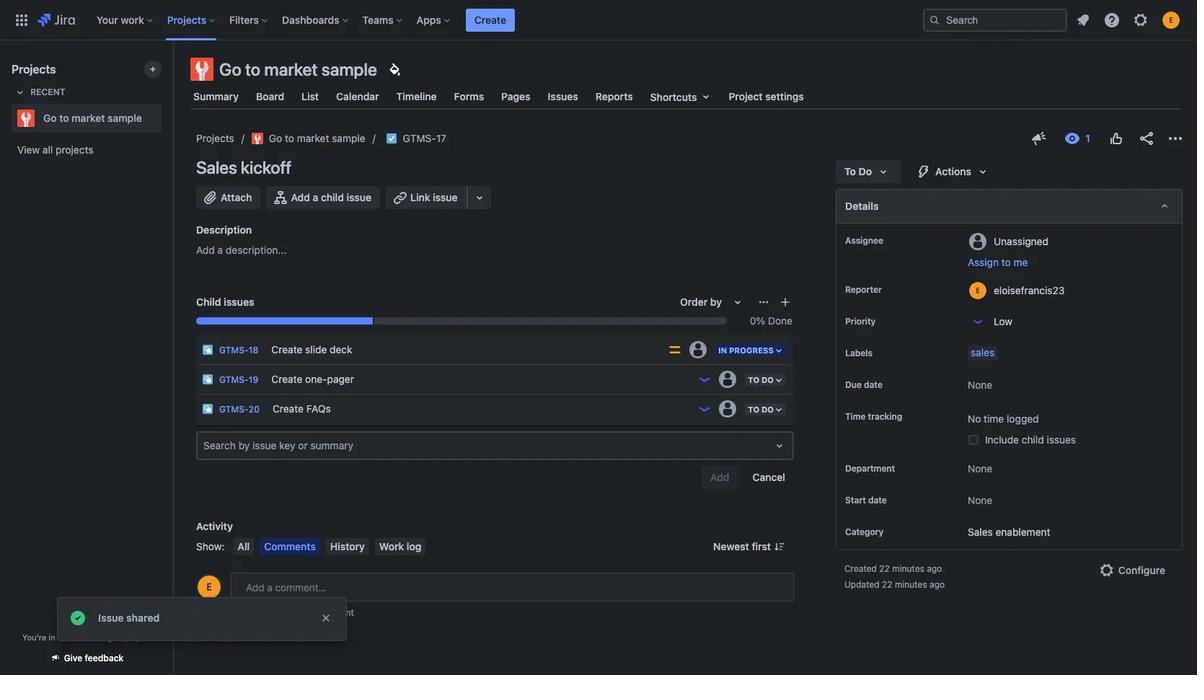 Task type: locate. For each thing, give the bounding box(es) containing it.
issue right link
[[433, 191, 458, 203]]

1 horizontal spatial issue
[[347, 191, 371, 203]]

ago
[[927, 564, 942, 574], [930, 579, 945, 590]]

date right start
[[868, 495, 887, 506]]

none for due date
[[968, 379, 993, 391]]

task image
[[386, 133, 397, 144]]

0 vertical spatial minutes
[[892, 564, 925, 574]]

1 vertical spatial minutes
[[895, 579, 927, 590]]

actions
[[936, 165, 971, 177]]

minutes
[[892, 564, 925, 574], [895, 579, 927, 590]]

0 horizontal spatial unassigned image
[[690, 341, 707, 358]]

to do button
[[836, 160, 901, 183], [744, 372, 788, 387], [744, 402, 788, 417]]

priority: low image for gtms-19
[[698, 372, 712, 387]]

1 vertical spatial issues
[[1047, 434, 1076, 446]]

1 vertical spatial by
[[239, 439, 250, 452]]

tracking
[[868, 411, 902, 422]]

gtms- for 19
[[219, 374, 249, 385]]

gtms- right issue type: sub-task icon
[[219, 374, 249, 385]]

priority: low image for gtms-20
[[698, 402, 712, 416]]

1 horizontal spatial by
[[710, 296, 722, 308]]

0 vertical spatial issues
[[224, 296, 254, 308]]

all
[[238, 540, 250, 552]]

2 vertical spatial go
[[269, 132, 282, 144]]

unassigned
[[994, 235, 1049, 247]]

sales down projects link
[[196, 157, 237, 177]]

comments
[[264, 540, 316, 552]]

first
[[752, 540, 771, 552]]

2 vertical spatial to
[[748, 405, 760, 414]]

2 horizontal spatial issue
[[433, 191, 458, 203]]

1 vertical spatial do
[[762, 375, 774, 384]]

none down the sales link
[[968, 379, 993, 391]]

0 vertical spatial add
[[291, 191, 310, 203]]

gtms-20 link
[[219, 404, 260, 415]]

1 vertical spatial sales
[[968, 526, 993, 538]]

by right search
[[239, 439, 250, 452]]

0 horizontal spatial add
[[196, 244, 215, 256]]

2 vertical spatial projects
[[196, 132, 234, 144]]

gtms- up gtms-19
[[219, 345, 249, 356]]

low
[[994, 315, 1013, 327]]

by
[[710, 296, 722, 308], [239, 439, 250, 452]]

1 vertical spatial unassigned image
[[719, 400, 737, 418]]

0 horizontal spatial go
[[43, 112, 57, 124]]

go to market sample up list
[[219, 59, 377, 79]]

2 vertical spatial none
[[968, 494, 993, 507]]

1 vertical spatial a
[[217, 244, 223, 256]]

2 issue type: sub-task image from the top
[[202, 403, 213, 415]]

projects
[[167, 13, 206, 26], [12, 63, 56, 76], [196, 132, 234, 144]]

sample left add to starred image
[[108, 112, 142, 124]]

work log
[[379, 540, 422, 552]]

1 vertical spatial issue type: sub-task image
[[202, 403, 213, 415]]

jira image
[[38, 11, 75, 28], [38, 11, 75, 28]]

issue type: sub-task image for gtms-20
[[202, 403, 213, 415]]

banner
[[0, 0, 1197, 40]]

add for add a child issue
[[291, 191, 310, 203]]

0 vertical spatial to
[[845, 165, 856, 177]]

projects
[[56, 144, 93, 156]]

0 vertical spatial unassigned image
[[690, 341, 707, 358]]

due date
[[845, 379, 883, 390]]

primary element
[[9, 0, 923, 40]]

do down progress
[[762, 375, 774, 384]]

0 vertical spatial date
[[864, 379, 883, 390]]

0 horizontal spatial go to market sample link
[[12, 104, 156, 133]]

sample down calendar link
[[332, 132, 365, 144]]

to do button up open icon
[[744, 402, 788, 417]]

shortcuts button
[[647, 84, 717, 110]]

1 vertical spatial add
[[196, 244, 215, 256]]

log
[[407, 540, 422, 552]]

unassigned image right the priority: medium icon
[[690, 341, 707, 358]]

projects right work
[[167, 13, 206, 26]]

1 vertical spatial priority: low image
[[698, 402, 712, 416]]

1 issue type: sub-task image from the top
[[202, 344, 213, 356]]

2 vertical spatial sample
[[332, 132, 365, 144]]

summary link
[[190, 84, 242, 110]]

banner containing your work
[[0, 0, 1197, 40]]

menu bar containing all
[[230, 538, 429, 555]]

to do button down progress
[[744, 372, 788, 387]]

forms
[[454, 90, 484, 102]]

2 vertical spatial go to market sample
[[269, 132, 365, 144]]

2 priority: low image from the top
[[698, 402, 712, 416]]

market up list
[[264, 59, 318, 79]]

summary
[[193, 90, 239, 102]]

issue type: sub-task image down issue type: sub-task icon
[[202, 403, 213, 415]]

none down include at right
[[968, 463, 993, 475]]

assign
[[968, 256, 999, 268]]

1 horizontal spatial sales
[[968, 526, 993, 538]]

unassigned image down unassigned image
[[719, 400, 737, 418]]

minutes right the updated
[[895, 579, 927, 590]]

your profile and settings image
[[1163, 11, 1180, 28]]

assignee
[[845, 235, 883, 246]]

go to market sample link down list link
[[252, 130, 365, 147]]

go to market sample link up view all projects link
[[12, 104, 156, 133]]

1 vertical spatial go to market sample
[[43, 112, 142, 124]]

configure
[[1118, 564, 1166, 577]]

to
[[245, 59, 261, 79], [59, 112, 69, 124], [285, 132, 294, 144], [1002, 256, 1011, 268], [305, 607, 313, 618]]

gtms- inside 'link'
[[403, 132, 436, 144]]

child
[[321, 191, 344, 203], [1022, 434, 1044, 446]]

gtms- right task icon at the top left of the page
[[403, 132, 436, 144]]

to do button up details
[[836, 160, 901, 183]]

1 vertical spatial ago
[[930, 579, 945, 590]]

to up details
[[845, 165, 856, 177]]

or
[[298, 439, 308, 452]]

3 none from the top
[[968, 494, 993, 507]]

sales enablement
[[968, 526, 1051, 538]]

0 horizontal spatial sales
[[196, 157, 237, 177]]

issues right child
[[224, 296, 254, 308]]

by for search
[[239, 439, 250, 452]]

%
[[756, 314, 765, 327]]

0 vertical spatial market
[[264, 59, 318, 79]]

sales kickoff
[[196, 157, 291, 177]]

copy link to issue image
[[444, 132, 455, 144]]

do for gtms-19
[[762, 375, 774, 384]]

market down list link
[[297, 132, 329, 144]]

22 right 'created'
[[879, 564, 890, 574]]

issue type: sub-task image
[[202, 344, 213, 356], [202, 403, 213, 415]]

include child issues
[[985, 434, 1076, 446]]

do
[[859, 165, 872, 177], [762, 375, 774, 384], [762, 405, 774, 414]]

0 vertical spatial projects
[[167, 13, 206, 26]]

0 vertical spatial sales
[[196, 157, 237, 177]]

Search field
[[923, 8, 1067, 31]]

gtms-17
[[403, 132, 446, 144]]

include
[[985, 434, 1019, 446]]

add inside "button"
[[291, 191, 310, 203]]

shortcuts
[[650, 91, 697, 103]]

market up view all projects link
[[72, 112, 105, 124]]

go up summary
[[219, 59, 241, 79]]

1 horizontal spatial child
[[1022, 434, 1044, 446]]

none for department
[[968, 463, 993, 475]]

add a child issue
[[291, 191, 371, 203]]

add down description
[[196, 244, 215, 256]]

1 horizontal spatial add
[[291, 191, 310, 203]]

0 vertical spatial child
[[321, 191, 344, 203]]

team-
[[64, 633, 87, 642]]

issue inside button
[[433, 191, 458, 203]]

search by issue key or summary
[[203, 439, 353, 452]]

date left due date pin to top. only you can see pinned fields. 'icon'
[[864, 379, 883, 390]]

filters
[[229, 13, 259, 26]]

activity
[[196, 520, 233, 532]]

projects up sales kickoff
[[196, 132, 234, 144]]

issue type: sub-task image up issue type: sub-task icon
[[202, 344, 213, 356]]

gtms- for 17
[[403, 132, 436, 144]]

feedback
[[85, 653, 124, 664]]

updated
[[845, 579, 880, 590]]

none up sales enablement on the right bottom of the page
[[968, 494, 993, 507]]

issue left link
[[347, 191, 371, 203]]

projects inside projects dropdown button
[[167, 13, 206, 26]]

unassigned image
[[719, 371, 737, 388]]

1 vertical spatial to
[[748, 375, 760, 384]]

1 vertical spatial sample
[[108, 112, 142, 124]]

gtms- down gtms-19
[[219, 404, 249, 415]]

comments button
[[260, 538, 320, 555]]

go down recent
[[43, 112, 57, 124]]

gtms-
[[403, 132, 436, 144], [219, 345, 249, 356], [219, 374, 249, 385], [219, 404, 249, 415]]

add
[[291, 191, 310, 203], [196, 244, 215, 256]]

sample
[[321, 59, 377, 79], [108, 112, 142, 124], [332, 132, 365, 144]]

1 none from the top
[[968, 379, 993, 391]]

in
[[49, 633, 55, 642]]

your work button
[[92, 8, 158, 31]]

go to market sample image
[[252, 133, 263, 144]]

do up details
[[859, 165, 872, 177]]

0 vertical spatial to do button
[[836, 160, 901, 183]]

0 horizontal spatial issues
[[224, 296, 254, 308]]

add a child issue button
[[266, 186, 380, 209]]

create project image
[[147, 63, 159, 75]]

to do up details
[[845, 165, 872, 177]]

add for add a description...
[[196, 244, 215, 256]]

give feedback image
[[1031, 130, 1048, 147]]

unassigned image
[[690, 341, 707, 358], [719, 400, 737, 418]]

give
[[64, 653, 82, 664]]

0 horizontal spatial by
[[239, 439, 250, 452]]

to for 19
[[748, 375, 760, 384]]

assign to me button
[[968, 255, 1168, 270]]

minutes right 'created'
[[892, 564, 925, 574]]

to left me
[[1002, 256, 1011, 268]]

unassigned image for gtms-18
[[690, 341, 707, 358]]

created 22 minutes ago updated 22 minutes ago
[[845, 564, 945, 590]]

by inside dropdown button
[[710, 296, 722, 308]]

issue actions image
[[758, 296, 770, 308]]

help image
[[1104, 11, 1121, 28]]

date
[[864, 379, 883, 390], [868, 495, 887, 506]]

go
[[219, 59, 241, 79], [43, 112, 57, 124], [269, 132, 282, 144]]

go to market sample down list link
[[269, 132, 365, 144]]

1 vertical spatial date
[[868, 495, 887, 506]]

1 priority: low image from the top
[[698, 372, 712, 387]]

sales for sales kickoff
[[196, 157, 237, 177]]

by right the "order"
[[710, 296, 722, 308]]

1 vertical spatial none
[[968, 463, 993, 475]]

projects for projects dropdown button
[[167, 13, 206, 26]]

0 vertical spatial issue type: sub-task image
[[202, 344, 213, 356]]

add down kickoff
[[291, 191, 310, 203]]

go right go to market sample icon
[[269, 132, 282, 144]]

to do up open icon
[[748, 405, 774, 414]]

do up open icon
[[762, 405, 774, 414]]

search image
[[929, 14, 941, 26]]

0 vertical spatial go
[[219, 59, 241, 79]]

2 horizontal spatial a
[[313, 191, 318, 203]]

gtms- for 18
[[219, 345, 249, 356]]

to down progress
[[748, 405, 760, 414]]

to comment
[[303, 607, 354, 618]]

projects for projects link
[[196, 132, 234, 144]]

show:
[[196, 540, 225, 552]]

2 none from the top
[[968, 463, 993, 475]]

issue
[[347, 191, 371, 203], [433, 191, 458, 203], [253, 439, 277, 452]]

create
[[474, 13, 506, 26]]

22
[[879, 564, 890, 574], [882, 579, 893, 590]]

0 vertical spatial a
[[313, 191, 318, 203]]

1 horizontal spatial go
[[219, 59, 241, 79]]

none
[[968, 379, 993, 391], [968, 463, 993, 475], [968, 494, 993, 507]]

0 horizontal spatial a
[[58, 633, 62, 642]]

to right unassigned image
[[748, 375, 760, 384]]

1 horizontal spatial unassigned image
[[719, 400, 737, 418]]

view
[[17, 144, 40, 156]]

priority: low image
[[698, 372, 712, 387], [698, 402, 712, 416]]

due date pin to top. only you can see pinned fields. image
[[886, 379, 897, 391]]

managed
[[87, 633, 122, 642]]

2 vertical spatial do
[[762, 405, 774, 414]]

sample up calendar
[[321, 59, 377, 79]]

2 horizontal spatial go
[[269, 132, 282, 144]]

to do down progress
[[748, 375, 774, 384]]

me
[[1014, 256, 1028, 268]]

reports link
[[593, 84, 636, 110]]

1 vertical spatial go
[[43, 112, 57, 124]]

18
[[249, 345, 259, 356]]

issues right include at right
[[1047, 434, 1076, 446]]

2 vertical spatial to do button
[[744, 402, 788, 417]]

menu bar
[[230, 538, 429, 555]]

projects up recent
[[12, 63, 56, 76]]

to for 20
[[748, 405, 760, 414]]

cancel
[[753, 471, 785, 483]]

1 vertical spatial 22
[[882, 579, 893, 590]]

issue left key
[[253, 439, 277, 452]]

dashboards button
[[278, 8, 354, 31]]

sales link
[[968, 346, 998, 361]]

a inside "button"
[[313, 191, 318, 203]]

22 right the updated
[[882, 579, 893, 590]]

your work
[[96, 13, 144, 26]]

Add a comment… field
[[231, 573, 794, 602]]

filters button
[[225, 8, 273, 31]]

0 vertical spatial by
[[710, 296, 722, 308]]

1 horizontal spatial a
[[217, 244, 223, 256]]

0 vertical spatial none
[[968, 379, 993, 391]]

create child image
[[780, 296, 791, 308]]

priority: medium image
[[668, 343, 682, 357]]

0 vertical spatial priority: low image
[[698, 372, 712, 387]]

issue type: sub-task image for gtms-18
[[202, 344, 213, 356]]

time tracking
[[845, 411, 902, 422]]

shared
[[126, 612, 160, 624]]

1 vertical spatial to do
[[748, 375, 774, 384]]

sales left enablement
[[968, 526, 993, 538]]

go to market sample up view all projects link
[[43, 112, 142, 124]]

1 vertical spatial to do button
[[744, 372, 788, 387]]

to
[[845, 165, 856, 177], [748, 375, 760, 384], [748, 405, 760, 414]]

you're in a team-managed project
[[22, 633, 151, 642]]

2 vertical spatial to do
[[748, 405, 774, 414]]

0 horizontal spatial child
[[321, 191, 344, 203]]

tab list
[[182, 84, 1189, 110]]

settings image
[[1132, 11, 1150, 28]]



Task type: vqa. For each thing, say whether or not it's contained in the screenshot.
"logged" inside the 'Time tracking' dialog
no



Task type: describe. For each thing, give the bounding box(es) containing it.
issue shared alert
[[58, 598, 346, 640]]

time tracking pin to top. only you can see pinned fields. image
[[905, 411, 917, 423]]

reports
[[596, 90, 633, 102]]

to down recent
[[59, 112, 69, 124]]

details element
[[836, 189, 1183, 224]]

to do button for gtms-19
[[744, 372, 788, 387]]

sales for sales enablement
[[968, 526, 993, 538]]

no
[[968, 413, 981, 425]]

appswitcher icon image
[[13, 11, 30, 28]]

to do button for gtms-20
[[744, 402, 788, 417]]

work log button
[[375, 538, 426, 555]]

cancel button
[[744, 466, 794, 489]]

to up board
[[245, 59, 261, 79]]

2 vertical spatial a
[[58, 633, 62, 642]]

issue inside "button"
[[347, 191, 371, 203]]

department pin to top. only you can see pinned fields. image
[[898, 463, 910, 475]]

assignee pin to top. only you can see pinned fields. image
[[886, 235, 898, 247]]

notifications image
[[1075, 11, 1092, 28]]

no time logged
[[968, 413, 1039, 425]]

1 vertical spatial projects
[[12, 63, 56, 76]]

a for description...
[[217, 244, 223, 256]]

project settings link
[[726, 84, 807, 110]]

list link
[[299, 84, 322, 110]]

pages link
[[499, 84, 533, 110]]

issue type: sub-task image
[[202, 374, 213, 385]]

reporter
[[845, 284, 882, 295]]

issue shared
[[98, 612, 160, 624]]

issue
[[98, 612, 124, 624]]

gtms-17 link
[[403, 130, 446, 147]]

1 vertical spatial child
[[1022, 434, 1044, 446]]

attach
[[221, 191, 252, 203]]

19
[[249, 374, 258, 385]]

gtms-19 link
[[219, 374, 258, 385]]

1 horizontal spatial go to market sample link
[[252, 130, 365, 147]]

add to starred image
[[157, 110, 175, 127]]

to do for 20
[[748, 405, 774, 414]]

add a description...
[[196, 244, 287, 256]]

collapse recent projects image
[[12, 84, 29, 101]]

gtms-18
[[219, 345, 259, 356]]

your
[[96, 13, 118, 26]]

category
[[845, 527, 884, 538]]

calendar
[[336, 90, 379, 102]]

unassigned image for gtms-20
[[719, 400, 737, 418]]

time
[[845, 411, 866, 422]]

0 vertical spatial do
[[859, 165, 872, 177]]

profile image of eloisefrancis23 image
[[198, 576, 221, 599]]

vote options: no one has voted for this issue yet. image
[[1108, 130, 1125, 147]]

recent
[[30, 87, 65, 97]]

project
[[124, 633, 151, 642]]

child
[[196, 296, 221, 308]]

issues
[[548, 90, 578, 102]]

assign to me
[[968, 256, 1028, 268]]

to inside button
[[1002, 256, 1011, 268]]

to do for 19
[[748, 375, 774, 384]]

set background color image
[[386, 61, 403, 78]]

you're
[[22, 633, 46, 642]]

child issues
[[196, 296, 254, 308]]

view all projects link
[[12, 137, 162, 163]]

projects button
[[163, 8, 221, 31]]

search
[[203, 439, 236, 452]]

done
[[768, 314, 793, 327]]

dismiss image
[[320, 612, 332, 624]]

20
[[249, 404, 260, 415]]

configure link
[[1090, 559, 1174, 582]]

order by button
[[672, 291, 755, 314]]

0 vertical spatial 22
[[879, 564, 890, 574]]

board link
[[253, 84, 287, 110]]

gtms- for 20
[[219, 404, 249, 415]]

order by
[[680, 296, 722, 308]]

teams
[[363, 13, 394, 26]]

create button
[[466, 8, 515, 31]]

eloisefrancis23
[[994, 284, 1065, 296]]

all
[[42, 144, 53, 156]]

dashboards
[[282, 13, 339, 26]]

labels pin to top. only you can see pinned fields. image
[[876, 348, 887, 359]]

forms link
[[451, 84, 487, 110]]

order
[[680, 296, 708, 308]]

department
[[845, 463, 895, 474]]

tab list containing summary
[[182, 84, 1189, 110]]

open image
[[771, 437, 788, 454]]

teams button
[[358, 8, 408, 31]]

board
[[256, 90, 284, 102]]

success image
[[69, 609, 87, 627]]

to right go to market sample icon
[[285, 132, 294, 144]]

attach button
[[196, 186, 261, 209]]

settings
[[765, 90, 804, 102]]

a for child
[[313, 191, 318, 203]]

view all projects
[[17, 144, 93, 156]]

project settings
[[729, 90, 804, 102]]

list
[[302, 90, 319, 102]]

date for start date
[[868, 495, 887, 506]]

created
[[845, 564, 877, 574]]

newest first image
[[774, 541, 785, 552]]

kickoff
[[241, 157, 291, 177]]

0 vertical spatial ago
[[927, 564, 942, 574]]

calendar link
[[333, 84, 382, 110]]

progress
[[729, 345, 774, 355]]

0 vertical spatial sample
[[321, 59, 377, 79]]

to left dismiss icon
[[305, 607, 313, 618]]

key
[[279, 439, 295, 452]]

priority
[[845, 316, 876, 327]]

2 vertical spatial market
[[297, 132, 329, 144]]

share image
[[1138, 130, 1155, 147]]

0 % done
[[750, 314, 793, 327]]

by for order
[[710, 296, 722, 308]]

0 vertical spatial go to market sample
[[219, 59, 377, 79]]

due
[[845, 379, 862, 390]]

start
[[845, 495, 866, 506]]

comment
[[316, 607, 354, 618]]

timeline link
[[394, 84, 440, 110]]

timeline
[[396, 90, 437, 102]]

do for gtms-20
[[762, 405, 774, 414]]

link issue button
[[386, 186, 468, 209]]

start date
[[845, 495, 887, 506]]

link
[[410, 191, 430, 203]]

1 horizontal spatial issues
[[1047, 434, 1076, 446]]

child inside "button"
[[321, 191, 344, 203]]

gtms-19
[[219, 374, 258, 385]]

labels
[[845, 348, 873, 358]]

work
[[379, 540, 404, 552]]

logged
[[1007, 413, 1039, 425]]

newest first button
[[705, 538, 794, 555]]

link web pages and more image
[[471, 189, 488, 206]]

actions image
[[1167, 130, 1184, 147]]

0 vertical spatial to do
[[845, 165, 872, 177]]

date for due date
[[864, 379, 883, 390]]

description
[[196, 224, 252, 236]]

1 vertical spatial market
[[72, 112, 105, 124]]

sidebar navigation image
[[157, 58, 189, 87]]

pages
[[501, 90, 531, 102]]

in progress
[[718, 345, 774, 355]]

work
[[121, 13, 144, 26]]

0 horizontal spatial issue
[[253, 439, 277, 452]]



